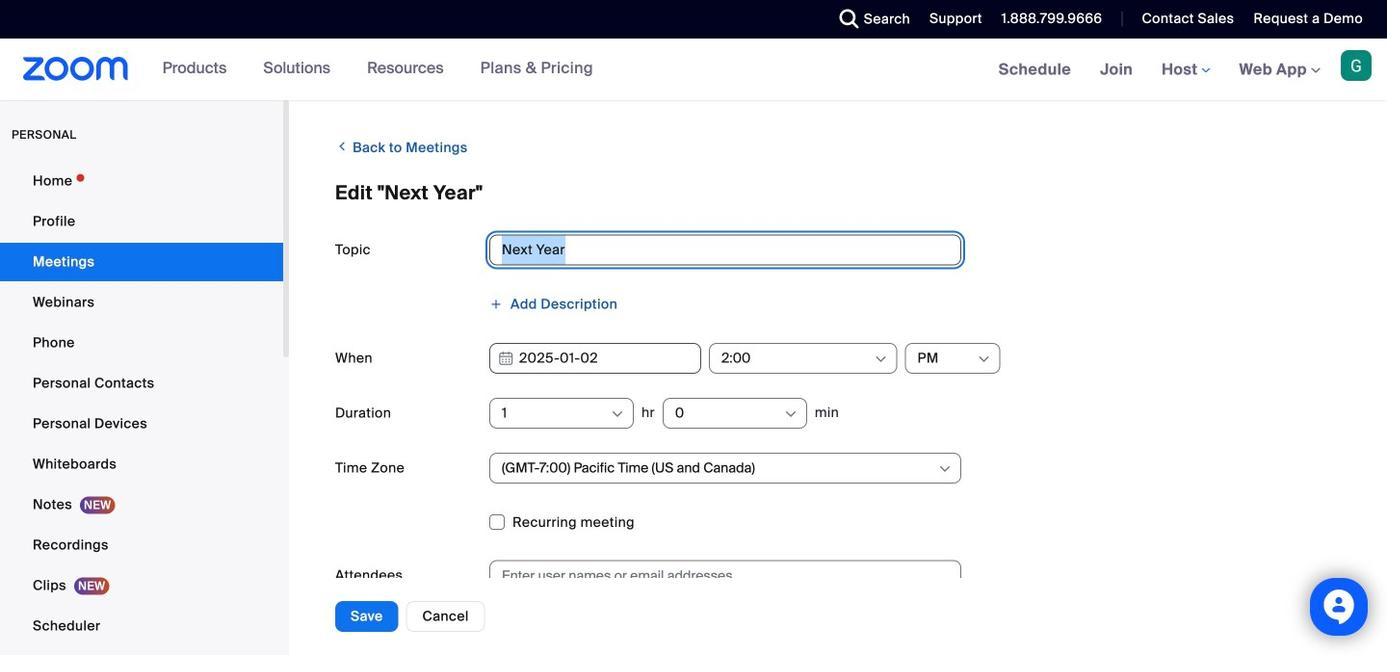 Task type: describe. For each thing, give the bounding box(es) containing it.
select start time text field
[[721, 344, 872, 373]]

1 horizontal spatial show options image
[[783, 406, 798, 422]]

meetings navigation
[[984, 39, 1387, 102]]

personal menu menu
[[0, 162, 283, 655]]

zoom logo image
[[23, 57, 129, 81]]

0 horizontal spatial show options image
[[610, 406, 625, 422]]

choose date text field
[[489, 343, 701, 374]]



Task type: locate. For each thing, give the bounding box(es) containing it.
2 horizontal spatial show options image
[[873, 352, 889, 367]]

My Meeting text field
[[489, 235, 961, 265]]

left image
[[335, 137, 349, 156]]

banner
[[0, 39, 1387, 102]]

profile picture image
[[1341, 50, 1372, 81]]

show options image right 'select start time' text field
[[873, 352, 889, 367]]

product information navigation
[[148, 39, 608, 100]]

Persistent Chat, enter email address,Enter user names or email addresses text field
[[502, 561, 931, 590]]

add image
[[489, 297, 503, 311]]

select time zone text field
[[502, 454, 936, 483]]

show options image
[[873, 352, 889, 367], [610, 406, 625, 422], [783, 406, 798, 422]]

show options image down choose date text field on the bottom of page
[[610, 406, 625, 422]]

show options image down 'select start time' text field
[[783, 406, 798, 422]]



Task type: vqa. For each thing, say whether or not it's contained in the screenshot.
1st window new icon from the left
no



